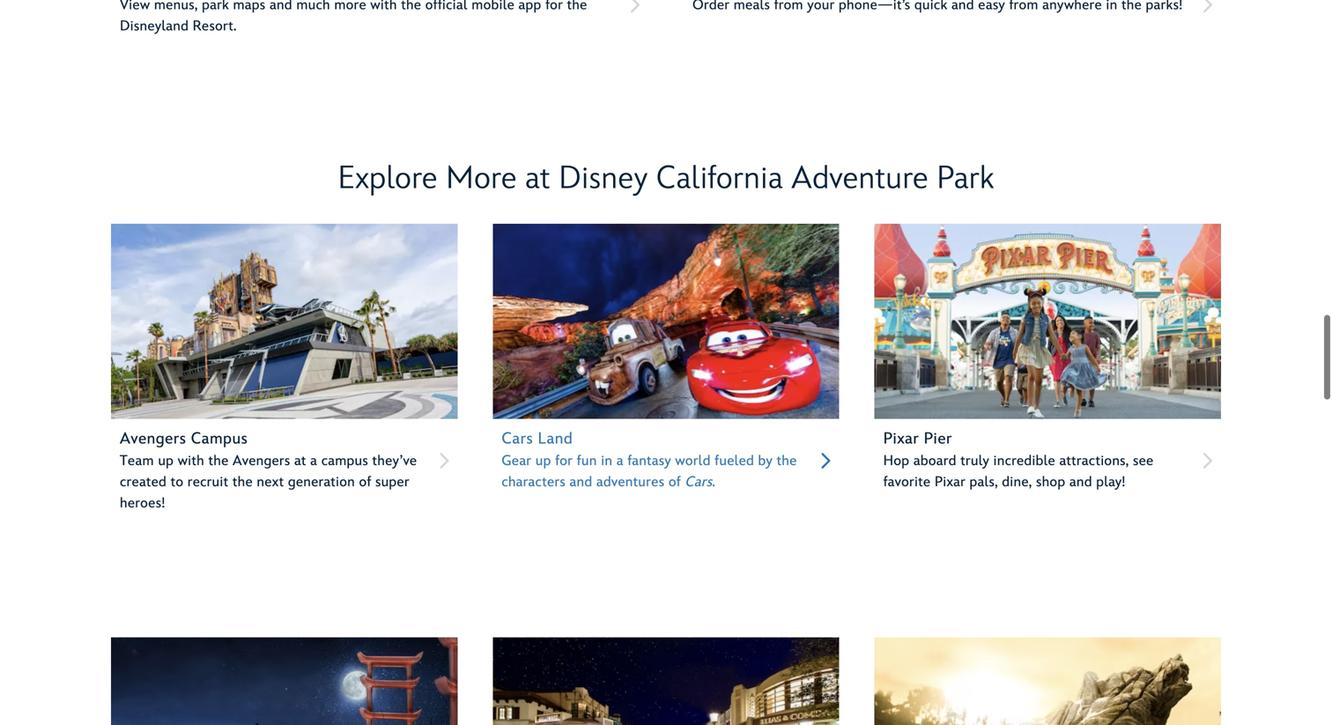 Task type: vqa. For each thing, say whether or not it's contained in the screenshot.
Offers and Discounts 'link'
no



Task type: describe. For each thing, give the bounding box(es) containing it.
with inside the view menus, park maps and much more with the official mobile app for the disneyland resort.
[[371, 0, 397, 14]]

the left the next
[[233, 474, 253, 491]]

disney
[[559, 160, 648, 198]]

fun
[[577, 453, 597, 470]]

adventure
[[792, 160, 929, 198]]

campus
[[321, 453, 368, 470]]

they've
[[372, 453, 417, 470]]

view
[[120, 0, 150, 14]]

cars land
[[502, 430, 573, 449]]

recruit
[[188, 474, 229, 491]]

a bear shaped mountain marks the location of grizzly river run image
[[875, 638, 1222, 725]]

the right app
[[567, 0, 588, 14]]

created
[[120, 474, 167, 491]]

a trolley car on buena vista street at night image
[[493, 638, 840, 725]]

0 horizontal spatial pixar
[[884, 430, 920, 449]]

dine,
[[1003, 474, 1033, 491]]

avengers campus team up with the avengers at a campus they've created to recruit the next generation of super heroes!
[[120, 430, 417, 512]]

and inside the view menus, park maps and much more with the official mobile app for the disneyland resort.
[[270, 0, 292, 14]]

favorite
[[884, 474, 931, 491]]

california
[[657, 160, 783, 198]]

lightning mcqueen and mater drive side by side on the track at cars land image
[[482, 218, 850, 425]]

and inside gear up for fun in a fantasy world fueled by the characters and adventures of
[[570, 474, 593, 491]]

artist rendering of san fransokyo square at night image
[[111, 638, 458, 725]]

1 vertical spatial pixar
[[935, 474, 966, 491]]

1 horizontal spatial avengers
[[233, 453, 290, 470]]

see
[[1134, 453, 1154, 470]]

up inside the avengers campus team up with the avengers at a campus they've created to recruit the next generation of super heroes!
[[158, 453, 174, 470]]

explore
[[338, 160, 438, 198]]

pixar pier hop aboard truly incredible attractions, see favorite pixar pals, dine, shop and play!
[[884, 430, 1154, 491]]

adventures
[[597, 474, 665, 491]]

park
[[202, 0, 229, 14]]

mobile
[[472, 0, 515, 14]]

incredible
[[994, 453, 1056, 470]]

resort.
[[193, 18, 237, 35]]

team
[[120, 453, 154, 470]]

play!
[[1097, 474, 1126, 491]]

characters
[[502, 474, 566, 491]]

for inside gear up for fun in a fantasy world fueled by the characters and adventures of
[[556, 453, 573, 470]]

disneyland
[[120, 18, 189, 35]]

to
[[171, 474, 184, 491]]

explore more at disney california adventure park
[[338, 160, 995, 198]]

up inside gear up for fun in a fantasy world fueled by the characters and adventures of
[[536, 453, 552, 470]]



Task type: locate. For each thing, give the bounding box(es) containing it.
0 vertical spatial pixar
[[884, 430, 920, 449]]

fueled
[[715, 453, 755, 470]]

1 vertical spatial avengers
[[233, 453, 290, 470]]

1 horizontal spatial at
[[525, 160, 551, 198]]

1 horizontal spatial cars
[[685, 474, 713, 491]]

for right app
[[546, 0, 563, 14]]

pixar down aboard
[[935, 474, 966, 491]]

for left "fun"
[[556, 453, 573, 470]]

1 horizontal spatial up
[[536, 453, 552, 470]]

official
[[426, 0, 468, 14]]

avengers
[[120, 430, 186, 449], [233, 453, 290, 470]]

the right by
[[777, 453, 797, 470]]

campus
[[191, 430, 248, 449]]

0 vertical spatial at
[[525, 160, 551, 198]]

and down attractions,
[[1070, 474, 1093, 491]]

1 vertical spatial with
[[178, 453, 204, 470]]

next
[[257, 474, 284, 491]]

heroes!
[[120, 495, 165, 512]]

1 horizontal spatial a
[[617, 453, 624, 470]]

1 up from the left
[[158, 453, 174, 470]]

and down "fun"
[[570, 474, 593, 491]]

world
[[676, 453, 711, 470]]

truly
[[961, 453, 990, 470]]

.
[[713, 474, 716, 491]]

at right more
[[525, 160, 551, 198]]

more
[[334, 0, 367, 14]]

at inside the avengers campus team up with the avengers at a campus they've created to recruit the next generation of super heroes!
[[294, 453, 306, 470]]

pier
[[924, 430, 953, 449]]

super
[[376, 474, 410, 491]]

0 vertical spatial avengers
[[120, 430, 186, 449]]

1 horizontal spatial and
[[570, 474, 593, 491]]

0 vertical spatial cars
[[502, 430, 533, 449]]

view menus, park maps and much more with the official mobile app for the disneyland resort. link
[[111, 0, 649, 46]]

2 a from the left
[[617, 453, 624, 470]]

0 horizontal spatial at
[[294, 453, 306, 470]]

2 of from the left
[[669, 474, 681, 491]]

2 up from the left
[[536, 453, 552, 470]]

up
[[158, 453, 174, 470], [536, 453, 552, 470]]

more
[[446, 160, 517, 198]]

of left cars .
[[669, 474, 681, 491]]

avengers up the next
[[233, 453, 290, 470]]

shop
[[1037, 474, 1066, 491]]

attractions,
[[1060, 453, 1130, 470]]

2 horizontal spatial and
[[1070, 474, 1093, 491]]

of
[[359, 474, 372, 491], [669, 474, 681, 491]]

1 vertical spatial at
[[294, 453, 306, 470]]

app
[[519, 0, 542, 14]]

cars .
[[685, 474, 716, 491]]

with
[[371, 0, 397, 14], [178, 453, 204, 470]]

pixar up hop
[[884, 430, 920, 449]]

1 vertical spatial for
[[556, 453, 573, 470]]

of inside the avengers campus team up with the avengers at a campus they've created to recruit the next generation of super heroes!
[[359, 474, 372, 491]]

up up to at the left
[[158, 453, 174, 470]]

the
[[401, 0, 422, 14], [567, 0, 588, 14], [208, 453, 229, 470], [777, 453, 797, 470], [233, 474, 253, 491]]

0 horizontal spatial up
[[158, 453, 174, 470]]

of left super
[[359, 474, 372, 491]]

0 horizontal spatial cars
[[502, 430, 533, 449]]

in
[[601, 453, 613, 470]]

menus,
[[154, 0, 198, 14]]

cars up gear on the left of the page
[[502, 430, 533, 449]]

a young guest in minnie ears leads her happy family through pixar pier image
[[875, 224, 1222, 419]]

aboard
[[914, 453, 957, 470]]

1 vertical spatial cars
[[685, 474, 713, 491]]

the down campus
[[208, 453, 229, 470]]

and inside pixar pier hop aboard truly incredible attractions, see favorite pixar pals, dine, shop and play!
[[1070, 474, 1093, 491]]

the inside gear up for fun in a fantasy world fueled by the characters and adventures of
[[777, 453, 797, 470]]

a up generation
[[310, 453, 318, 470]]

of inside gear up for fun in a fantasy world fueled by the characters and adventures of
[[669, 474, 681, 491]]

0 horizontal spatial avengers
[[120, 430, 186, 449]]

park
[[937, 160, 995, 198]]

gear
[[502, 453, 532, 470]]

a
[[310, 453, 318, 470], [617, 453, 624, 470]]

0 horizontal spatial and
[[270, 0, 292, 14]]

with right the more at left top
[[371, 0, 397, 14]]

view menus, park maps and much more with the official mobile app for the disneyland resort.
[[120, 0, 588, 35]]

for inside the view menus, park maps and much more with the official mobile app for the disneyland resort.
[[546, 0, 563, 14]]

avengers campus image
[[111, 224, 458, 419]]

a inside gear up for fun in a fantasy world fueled by the characters and adventures of
[[617, 453, 624, 470]]

maps
[[233, 0, 266, 14]]

gear up for fun in a fantasy world fueled by the characters and adventures of
[[502, 453, 797, 491]]

fantasy
[[628, 453, 672, 470]]

cars down world
[[685, 474, 713, 491]]

at
[[525, 160, 551, 198], [294, 453, 306, 470]]

pixar
[[884, 430, 920, 449], [935, 474, 966, 491]]

cars
[[502, 430, 533, 449], [685, 474, 713, 491]]

and right maps
[[270, 0, 292, 14]]

for
[[546, 0, 563, 14], [556, 453, 573, 470]]

with up to at the left
[[178, 453, 204, 470]]

0 vertical spatial with
[[371, 0, 397, 14]]

1 horizontal spatial with
[[371, 0, 397, 14]]

up down cars land
[[536, 453, 552, 470]]

1 horizontal spatial of
[[669, 474, 681, 491]]

cars for cars .
[[685, 474, 713, 491]]

1 horizontal spatial pixar
[[935, 474, 966, 491]]

hop
[[884, 453, 910, 470]]

much
[[296, 0, 330, 14]]

0 horizontal spatial with
[[178, 453, 204, 470]]

cars for cars land
[[502, 430, 533, 449]]

1 of from the left
[[359, 474, 372, 491]]

a right in
[[617, 453, 624, 470]]

0 vertical spatial for
[[546, 0, 563, 14]]

1 a from the left
[[310, 453, 318, 470]]

with inside the avengers campus team up with the avengers at a campus they've created to recruit the next generation of super heroes!
[[178, 453, 204, 470]]

at up generation
[[294, 453, 306, 470]]

a inside the avengers campus team up with the avengers at a campus they've created to recruit the next generation of super heroes!
[[310, 453, 318, 470]]

avengers up team
[[120, 430, 186, 449]]

by
[[759, 453, 773, 470]]

generation
[[288, 474, 355, 491]]

the left "official"
[[401, 0, 422, 14]]

pals,
[[970, 474, 999, 491]]

and
[[270, 0, 292, 14], [570, 474, 593, 491], [1070, 474, 1093, 491]]

0 horizontal spatial of
[[359, 474, 372, 491]]

0 horizontal spatial a
[[310, 453, 318, 470]]

land
[[538, 430, 573, 449]]



